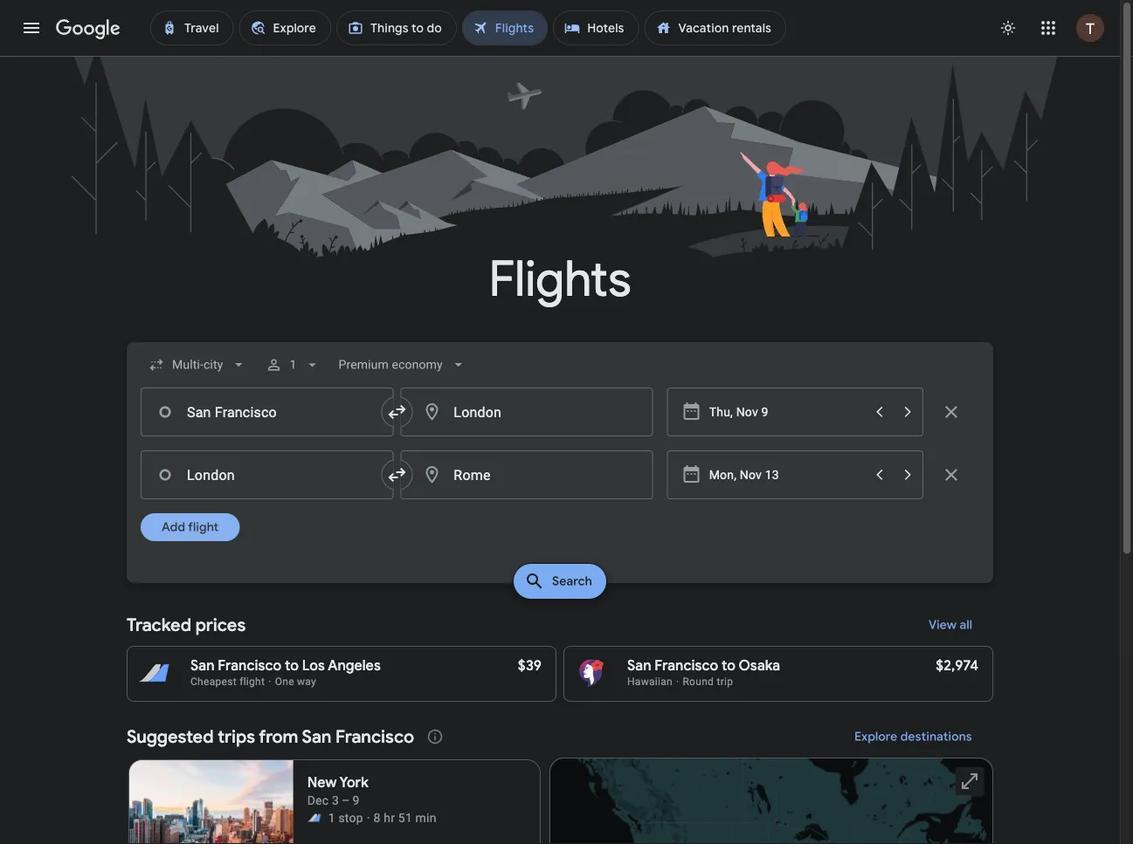 Task type: locate. For each thing, give the bounding box(es) containing it.
one
[[275, 676, 294, 688]]

san
[[190, 657, 215, 675], [627, 657, 651, 675], [302, 726, 331, 748]]

san up cheapest
[[190, 657, 215, 675]]

1 horizontal spatial san
[[302, 726, 331, 748]]

0 horizontal spatial to
[[285, 657, 299, 675]]

way
[[297, 676, 316, 688]]

frontier and spirit image
[[307, 812, 321, 826]]

search
[[552, 574, 592, 590]]

tracked prices
[[127, 614, 246, 636]]

0 vertical spatial 1
[[290, 358, 297, 372]]

round
[[683, 676, 714, 688]]

1 horizontal spatial flight
[[240, 676, 265, 688]]

san for san francisco to osaka
[[627, 657, 651, 675]]

flight for add flight
[[188, 520, 219, 536]]

view all
[[929, 618, 972, 633]]

tracked
[[127, 614, 191, 636]]

change appearance image
[[987, 7, 1029, 49]]

1 vertical spatial  image
[[367, 810, 370, 827]]

1 for 1 stop
[[328, 811, 335, 826]]

Departure text field
[[709, 389, 864, 436]]

1 vertical spatial flight
[[240, 676, 265, 688]]

None field
[[141, 349, 255, 381], [332, 349, 474, 381], [141, 349, 255, 381], [332, 349, 474, 381]]

0 horizontal spatial san
[[190, 657, 215, 675]]

to up trip
[[722, 657, 736, 675]]

francisco up cheapest flight
[[218, 657, 282, 675]]

1
[[290, 358, 297, 372], [328, 811, 335, 826]]

francisco up round on the bottom right of the page
[[655, 657, 718, 675]]

1 vertical spatial 1
[[328, 811, 335, 826]]

swap origin and destination. image
[[386, 465, 407, 486]]

new york dec 3 – 9
[[307, 775, 368, 808]]

1 inside the "suggested trips from san francisco" region
[[328, 811, 335, 826]]

francisco up york
[[336, 726, 414, 748]]

add
[[162, 520, 185, 536]]

explore destinations button
[[834, 716, 993, 758]]

explore destinations
[[855, 730, 972, 745]]

 image left round on the bottom right of the page
[[676, 676, 679, 688]]

view
[[929, 618, 957, 633]]

destinations
[[901, 730, 972, 745]]

francisco
[[218, 657, 282, 675], [655, 657, 718, 675], [336, 726, 414, 748]]

0 vertical spatial flight
[[188, 520, 219, 536]]

2 horizontal spatial francisco
[[655, 657, 718, 675]]

1 horizontal spatial 1
[[328, 811, 335, 826]]

san right from
[[302, 726, 331, 748]]

to up one way at left
[[285, 657, 299, 675]]

$39
[[518, 657, 542, 675]]

flight inside button
[[188, 520, 219, 536]]

None text field
[[400, 388, 653, 437]]

1 horizontal spatial to
[[722, 657, 736, 675]]

3 – 9
[[332, 794, 360, 808]]

1 horizontal spatial  image
[[676, 676, 679, 688]]

stop
[[338, 811, 363, 826]]

 image left 8
[[367, 810, 370, 827]]

add flight
[[162, 520, 219, 536]]

8
[[374, 811, 381, 826]]

0 vertical spatial  image
[[676, 676, 679, 688]]

 image
[[676, 676, 679, 688], [367, 810, 370, 827]]

$2,974
[[936, 657, 979, 675]]

flight
[[188, 520, 219, 536], [240, 676, 265, 688]]

flight inside tracked prices region
[[240, 676, 265, 688]]

1 to from the left
[[285, 657, 299, 675]]

0 horizontal spatial francisco
[[218, 657, 282, 675]]

1 inside popup button
[[290, 358, 297, 372]]

Flight search field
[[113, 342, 1007, 605]]

2 to from the left
[[722, 657, 736, 675]]

1 horizontal spatial francisco
[[336, 726, 414, 748]]

flight right add
[[188, 520, 219, 536]]

to for los
[[285, 657, 299, 675]]

los
[[302, 657, 325, 675]]

1 stop
[[328, 811, 363, 826]]

san up the hawaiian
[[627, 657, 651, 675]]

min
[[416, 811, 436, 826]]

osaka
[[739, 657, 780, 675]]

Departure text field
[[709, 452, 864, 499]]

flight left one
[[240, 676, 265, 688]]

to
[[285, 657, 299, 675], [722, 657, 736, 675]]

0 horizontal spatial flight
[[188, 520, 219, 536]]

suggested trips from san francisco
[[127, 726, 414, 748]]

san francisco to osaka
[[627, 657, 780, 675]]

2 horizontal spatial san
[[627, 657, 651, 675]]

francisco inside region
[[336, 726, 414, 748]]

None text field
[[141, 388, 393, 437], [141, 451, 393, 500], [400, 451, 653, 500], [141, 388, 393, 437], [141, 451, 393, 500], [400, 451, 653, 500]]

0 horizontal spatial 1
[[290, 358, 297, 372]]



Task type: vqa. For each thing, say whether or not it's contained in the screenshot.
Tracked prices
yes



Task type: describe. For each thing, give the bounding box(es) containing it.
one way
[[275, 676, 316, 688]]

0 horizontal spatial  image
[[367, 810, 370, 827]]

1 for 1
[[290, 358, 297, 372]]

angeles
[[328, 657, 381, 675]]

francisco for los
[[218, 657, 282, 675]]

to for osaka
[[722, 657, 736, 675]]

york
[[339, 775, 368, 792]]

2974 US dollars text field
[[936, 657, 979, 675]]

51
[[398, 811, 412, 826]]

8 hr 51 min
[[374, 811, 436, 826]]

suggested
[[127, 726, 214, 748]]

from
[[259, 726, 298, 748]]

san francisco to los angeles
[[190, 657, 381, 675]]

main menu image
[[21, 17, 42, 38]]

round trip
[[683, 676, 733, 688]]

hawaiian
[[627, 676, 673, 688]]

francisco for osaka
[[655, 657, 718, 675]]

add flight button
[[141, 514, 240, 542]]

39 US dollars text field
[[518, 657, 542, 675]]

san for san francisco to los angeles
[[190, 657, 215, 675]]

trip
[[717, 676, 733, 688]]

suggested trips from san francisco region
[[127, 716, 993, 845]]

tracked prices region
[[127, 605, 993, 702]]

hr
[[384, 811, 395, 826]]

flight for cheapest flight
[[240, 676, 265, 688]]

flights
[[489, 249, 631, 311]]

search button
[[514, 564, 606, 599]]

remove flight from london to rome on mon, nov 13 image
[[941, 465, 962, 486]]

swap origin and destination. image
[[386, 402, 407, 423]]

new
[[307, 775, 337, 792]]

explore
[[855, 730, 898, 745]]

 image inside tracked prices region
[[676, 676, 679, 688]]

cheapest
[[190, 676, 237, 688]]

1 button
[[258, 344, 328, 386]]

san inside the "suggested trips from san francisco" region
[[302, 726, 331, 748]]

trips
[[218, 726, 255, 748]]

cheapest flight
[[190, 676, 265, 688]]

dec
[[307, 794, 329, 808]]

all
[[960, 618, 972, 633]]

prices
[[195, 614, 246, 636]]

remove flight from san francisco to london on thu, nov 9 image
[[941, 402, 962, 423]]



